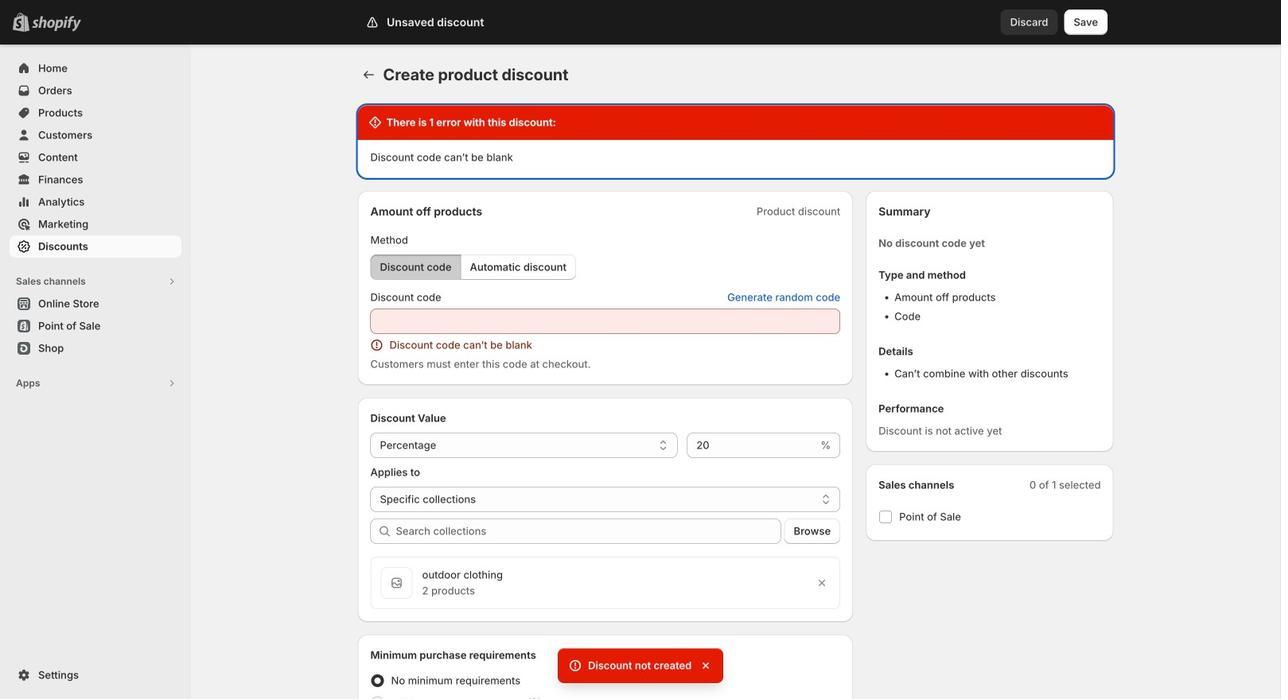 Task type: describe. For each thing, give the bounding box(es) containing it.
Search collections text field
[[396, 519, 781, 544]]



Task type: vqa. For each thing, say whether or not it's contained in the screenshot.
My Store image
no



Task type: locate. For each thing, give the bounding box(es) containing it.
shopify image
[[32, 16, 81, 32]]

None text field
[[370, 309, 840, 334], [687, 433, 817, 458], [370, 309, 840, 334], [687, 433, 817, 458]]



